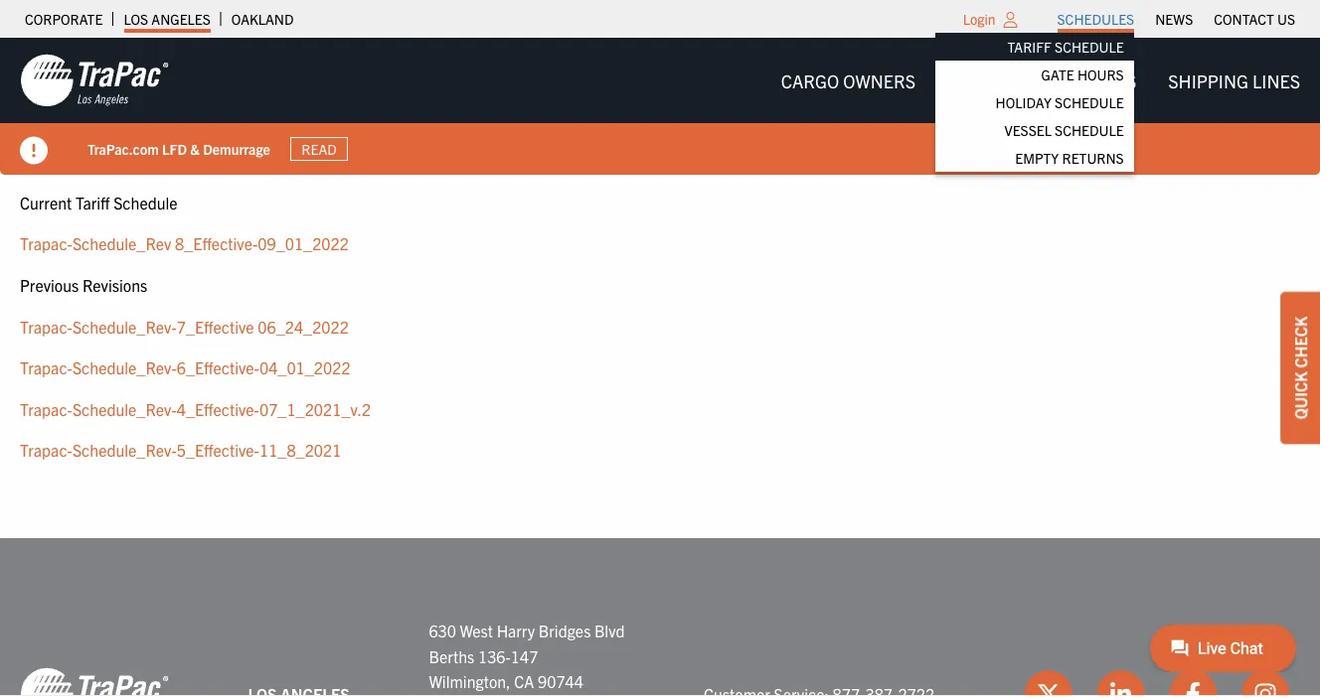Task type: describe. For each thing, give the bounding box(es) containing it.
147
[[511, 646, 538, 666]]

bridges
[[539, 621, 591, 641]]

shipping lines
[[1168, 69, 1300, 91]]

06_24_2022
[[258, 316, 349, 336]]

schedules tariff schedule gate hours holiday schedule vessel schedule empty returns
[[996, 10, 1135, 167]]

us
[[1277, 10, 1295, 28]]

wilmington,
[[429, 672, 511, 692]]

los angeles link
[[124, 5, 211, 33]]

schedule_rev- for 5_effective-
[[72, 440, 177, 460]]

11_8_2021
[[259, 440, 341, 460]]

news
[[1155, 10, 1193, 28]]

630
[[429, 621, 456, 641]]

trapac- for trapac-schedule_rev-6_effective-04_01_2022
[[20, 358, 72, 378]]

trapac- for trapac-schedule_rev 8_effective-09_01_2022
[[20, 234, 72, 254]]

schedules menu item
[[936, 5, 1135, 172]]

lines
[[1253, 69, 1300, 91]]

previous
[[20, 275, 79, 295]]

136-
[[478, 646, 511, 666]]

7_effective
[[177, 316, 254, 336]]

4_effective-
[[177, 399, 259, 419]]

menu bar inside banner
[[765, 60, 1316, 101]]

&
[[190, 140, 200, 158]]

schedules
[[1057, 10, 1135, 28]]

read
[[302, 140, 337, 158]]

current
[[20, 192, 72, 212]]

trapac- for trapac-schedule_rev-5_effective-11_8_2021
[[20, 440, 72, 460]]

corporate
[[25, 10, 103, 28]]

schedule_rev- for 6_effective-
[[72, 358, 177, 378]]

quick
[[1290, 372, 1310, 420]]

04_01_2022
[[259, 358, 351, 378]]

quick check link
[[1281, 292, 1320, 445]]

trapac-schedule_rev-5_effective-11_8_2021
[[20, 440, 341, 460]]

schedule_rev
[[72, 234, 171, 254]]

90744
[[538, 672, 584, 692]]

trapac-schedule_rev-6_effective-04_01_2022 link
[[20, 358, 351, 378]]

light image
[[1004, 12, 1018, 28]]

trapac-schedule_rev-4_effective-07_1_2021_v.2
[[20, 399, 371, 419]]

trapac-schedule_rev-6_effective-04_01_2022
[[20, 358, 351, 378]]

hours
[[1078, 66, 1124, 84]]

cargo
[[781, 69, 839, 91]]

09_01_2022
[[258, 234, 349, 254]]

oakland link
[[231, 5, 294, 33]]

tariff for schedules
[[1008, 38, 1052, 56]]

menu bar containing schedules tariff schedule gate hours holiday schedule vessel schedule empty returns
[[936, 5, 1306, 172]]

shipping
[[1168, 69, 1249, 91]]

cargo owners link
[[765, 60, 932, 101]]

1 los angeles image from the top
[[20, 53, 169, 108]]

trapac.com lfd & demurrage
[[87, 140, 270, 158]]

lfd
[[162, 140, 187, 158]]

5_effective-
[[177, 440, 259, 460]]

login
[[963, 10, 996, 28]]

6_effective-
[[177, 358, 259, 378]]

owners
[[843, 69, 916, 91]]

main content containing current tariff schedule
[[0, 190, 1320, 479]]

current tariff schedule
[[20, 192, 178, 212]]

trapac-schedule_rev-7_effective 06_24_2022
[[20, 316, 349, 336]]

demurrage
[[203, 140, 270, 158]]

schedule inside main content
[[113, 192, 178, 212]]

quick check
[[1290, 317, 1310, 420]]

gate
[[1042, 66, 1074, 84]]

los
[[124, 10, 148, 28]]



Task type: vqa. For each thing, say whether or not it's contained in the screenshot.
TRANSACTION
no



Task type: locate. For each thing, give the bounding box(es) containing it.
read link
[[290, 137, 348, 161]]

schedule down companies
[[1055, 93, 1124, 111]]

returns
[[1062, 149, 1124, 167]]

07_1_2021_v.2
[[259, 399, 371, 419]]

menu bar
[[936, 5, 1306, 172], [765, 60, 1316, 101]]

trapac-schedule_rev 8_effective-09_01_2022
[[20, 234, 349, 254]]

gate hours link
[[936, 61, 1135, 88]]

previous revisions
[[20, 275, 147, 295]]

tariff right the current
[[75, 192, 110, 212]]

empty
[[1015, 149, 1059, 167]]

4 schedule_rev- from the top
[[72, 440, 177, 460]]

los angeles image
[[20, 53, 169, 108], [20, 667, 169, 697]]

trapac-
[[20, 234, 72, 254], [20, 316, 72, 336], [20, 358, 72, 378], [20, 399, 72, 419], [20, 440, 72, 460]]

tariff for current
[[75, 192, 110, 212]]

corporate link
[[25, 5, 103, 33]]

1 schedule_rev- from the top
[[72, 316, 177, 336]]

menu bar containing cargo owners
[[765, 60, 1316, 101]]

schedule_rev- for 7_effective
[[72, 316, 177, 336]]

tariff
[[1008, 38, 1052, 56], [75, 192, 110, 212]]

3 schedule_rev- from the top
[[72, 399, 177, 419]]

2 trapac- from the top
[[20, 316, 72, 336]]

angeles
[[151, 10, 211, 28]]

holiday schedule link
[[936, 88, 1135, 116]]

banner
[[0, 38, 1320, 175]]

menu
[[936, 33, 1135, 172]]

cargo owners
[[781, 69, 916, 91]]

vessel
[[1005, 121, 1052, 139]]

footer
[[0, 539, 1320, 697]]

trapac- for trapac-schedule_rev-4_effective-07_1_2021_v.2
[[20, 399, 72, 419]]

1 horizontal spatial tariff
[[1008, 38, 1052, 56]]

schedule_rev- down trapac-schedule_rev-7_effective 06_24_2022 link
[[72, 358, 177, 378]]

check
[[1290, 317, 1310, 368]]

schedule_rev- for 4_effective-
[[72, 399, 177, 419]]

harry
[[497, 621, 535, 641]]

trapac-schedule_rev-5_effective-11_8_2021 link
[[20, 440, 341, 460]]

5 trapac- from the top
[[20, 440, 72, 460]]

login link
[[963, 10, 996, 28]]

schedule up schedule_rev
[[113, 192, 178, 212]]

footer containing 630 west harry bridges blvd
[[0, 539, 1320, 697]]

4 trapac- from the top
[[20, 399, 72, 419]]

trapac.com
[[87, 140, 159, 158]]

tariff inside schedules tariff schedule gate hours holiday schedule vessel schedule empty returns
[[1008, 38, 1052, 56]]

ca
[[514, 672, 534, 692]]

0 horizontal spatial tariff
[[75, 192, 110, 212]]

trucking companies link
[[932, 60, 1153, 101]]

1 trapac- from the top
[[20, 234, 72, 254]]

berths
[[429, 646, 474, 666]]

schedule_rev- up trapac-schedule_rev-5_effective-11_8_2021
[[72, 399, 177, 419]]

1 vertical spatial tariff
[[75, 192, 110, 212]]

schedule_rev- down trapac-schedule_rev-4_effective-07_1_2021_v.2
[[72, 440, 177, 460]]

contact us
[[1214, 10, 1295, 28]]

blvd
[[595, 621, 625, 641]]

trucking companies
[[947, 69, 1137, 91]]

2 schedule_rev- from the top
[[72, 358, 177, 378]]

contact us link
[[1214, 5, 1295, 33]]

3 trapac- from the top
[[20, 358, 72, 378]]

companies
[[1038, 69, 1137, 91]]

news link
[[1155, 5, 1193, 33]]

los angeles
[[124, 10, 211, 28]]

empty returns link
[[936, 144, 1135, 172]]

1 vertical spatial los angeles image
[[20, 667, 169, 697]]

schedule
[[1055, 38, 1124, 56], [1055, 93, 1124, 111], [1055, 121, 1124, 139], [113, 192, 178, 212]]

trucking
[[947, 69, 1034, 91]]

contact
[[1214, 10, 1274, 28]]

8_effective-
[[175, 234, 258, 254]]

0 vertical spatial los angeles image
[[20, 53, 169, 108]]

west
[[460, 621, 493, 641]]

gate hours menu item
[[936, 61, 1135, 88]]

oakland
[[231, 10, 294, 28]]

schedule up returns
[[1055, 121, 1124, 139]]

tariff schedule menu item
[[936, 33, 1135, 61]]

tariff schedule link
[[936, 33, 1135, 61]]

shipping lines link
[[1153, 60, 1316, 101]]

schedule down schedules link
[[1055, 38, 1124, 56]]

schedules link
[[1057, 5, 1135, 33]]

schedule_rev- down revisions
[[72, 316, 177, 336]]

schedule_rev-
[[72, 316, 177, 336], [72, 358, 177, 378], [72, 399, 177, 419], [72, 440, 177, 460]]

trapac- for trapac-schedule_rev-7_effective 06_24_2022
[[20, 316, 72, 336]]

trapac-schedule_rev 8_effective-09_01_2022 link
[[20, 234, 349, 254]]

solid image
[[20, 137, 48, 165]]

tariff up "gate hours" link
[[1008, 38, 1052, 56]]

trapac-schedule_rev-7_effective 06_24_2022 link
[[20, 316, 349, 336]]

banner containing cargo owners
[[0, 38, 1320, 175]]

menu containing tariff schedule
[[936, 33, 1135, 172]]

0 vertical spatial tariff
[[1008, 38, 1052, 56]]

main content
[[0, 190, 1320, 479]]

holiday
[[996, 93, 1052, 111]]

vessel schedule link
[[936, 116, 1135, 144]]

2 los angeles image from the top
[[20, 667, 169, 697]]

trapac-schedule_rev-4_effective-07_1_2021_v.2 link
[[20, 399, 371, 419]]

revisions
[[82, 275, 147, 295]]

630 west harry bridges blvd berths 136-147 wilmington, ca 90744
[[429, 621, 625, 692]]



